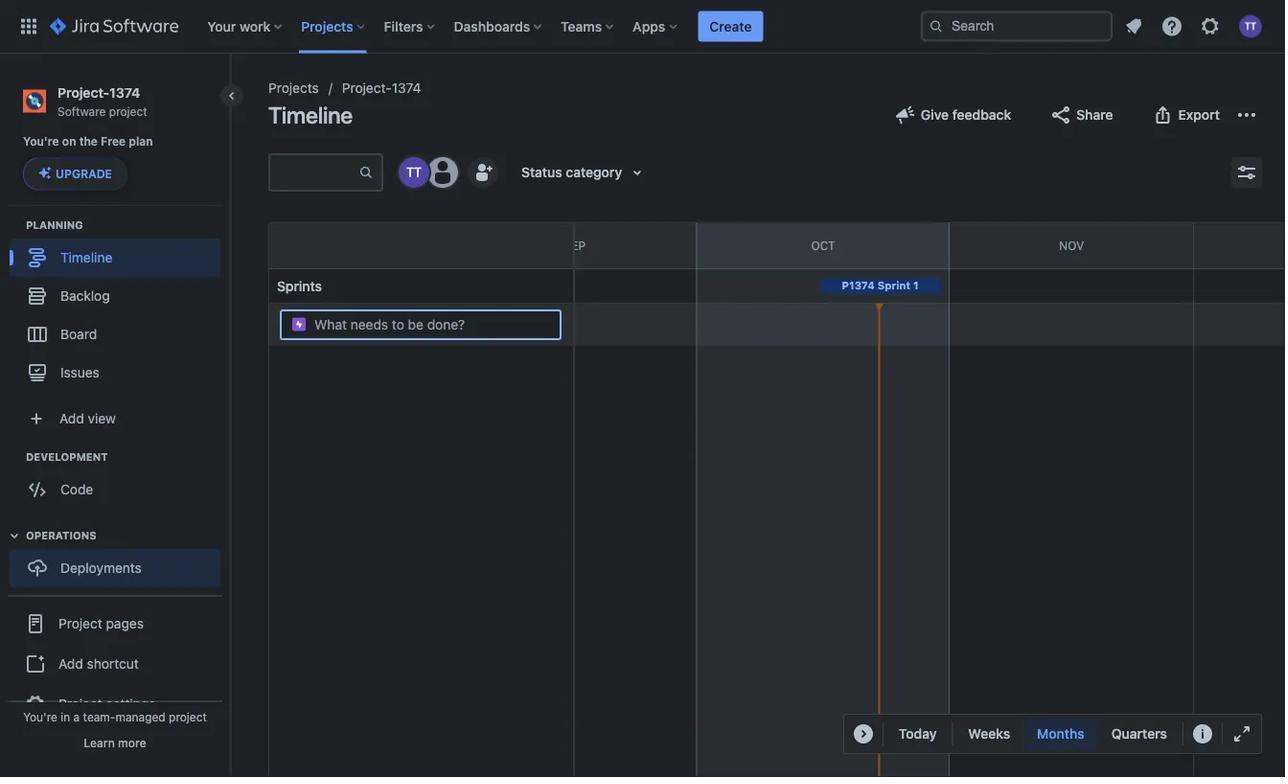 Task type: describe. For each thing, give the bounding box(es) containing it.
development image
[[3, 445, 26, 468]]

add shortcut
[[58, 656, 139, 672]]

dashboards
[[454, 18, 530, 34]]

your work
[[207, 18, 271, 34]]

deployments link
[[10, 549, 221, 587]]

board link
[[10, 315, 221, 353]]

add for add view
[[59, 410, 84, 426]]

quarters
[[1112, 726, 1168, 742]]

you're in a team-managed project
[[23, 711, 207, 724]]

plan
[[129, 135, 153, 148]]

settings image
[[1200, 15, 1223, 38]]

filters button
[[378, 11, 443, 42]]

managed
[[116, 711, 166, 724]]

quarters button
[[1101, 719, 1180, 750]]

development group
[[10, 449, 229, 514]]

issues
[[60, 364, 100, 380]]

shortcut
[[87, 656, 139, 672]]

pages
[[106, 616, 144, 631]]

projects link
[[269, 77, 319, 100]]

months button
[[1026, 719, 1097, 750]]

backlog
[[60, 288, 110, 303]]

Search timeline text field
[[270, 155, 359, 190]]

status
[[522, 164, 563, 180]]

operations image
[[3, 524, 26, 547]]

project-1374 software project
[[58, 84, 147, 118]]

add shortcut button
[[8, 645, 222, 683]]

feedback
[[953, 107, 1012, 123]]

development
[[26, 451, 108, 463]]

upgrade
[[56, 167, 112, 181]]

view
[[88, 410, 116, 426]]

unassigned image
[[428, 157, 458, 188]]

create button
[[698, 11, 764, 42]]

sprint
[[878, 280, 911, 292]]

deployments
[[60, 560, 142, 576]]

timeline link
[[10, 238, 221, 276]]

enter full screen image
[[1231, 723, 1254, 746]]

today
[[899, 726, 937, 742]]

nov
[[1060, 239, 1085, 252]]

project inside project-1374 software project
[[109, 104, 147, 118]]

1
[[914, 280, 919, 292]]

you're for you're in a team-managed project
[[23, 711, 57, 724]]

the
[[79, 135, 98, 148]]

add view
[[59, 410, 116, 426]]

today button
[[888, 719, 949, 750]]

share
[[1077, 107, 1114, 123]]

give
[[921, 107, 949, 123]]

0 vertical spatial timeline
[[269, 102, 353, 128]]

upgrade button
[[24, 159, 126, 189]]

projects for 'projects' link
[[269, 80, 319, 96]]

operations group
[[10, 528, 229, 593]]

give feedback button
[[883, 100, 1023, 130]]

in
[[61, 711, 70, 724]]

1374 for project-1374 software project
[[109, 84, 140, 100]]

work
[[240, 18, 271, 34]]

Search field
[[922, 11, 1113, 42]]

a
[[73, 711, 80, 724]]

p1374
[[842, 280, 875, 292]]

learn more
[[84, 736, 146, 750]]

dashboards button
[[448, 11, 550, 42]]

share button
[[1039, 100, 1125, 130]]

operations
[[26, 529, 97, 542]]

view settings image
[[1236, 161, 1259, 184]]

status category button
[[510, 157, 661, 188]]

share image
[[1050, 104, 1073, 127]]

team-
[[83, 711, 116, 724]]

add for add shortcut
[[58, 656, 83, 672]]

project settings link
[[8, 683, 222, 725]]

your work button
[[202, 11, 290, 42]]

filters
[[384, 18, 423, 34]]

status category
[[522, 164, 623, 180]]

your profile and settings image
[[1240, 15, 1263, 38]]

sprints
[[277, 278, 322, 294]]

learn more button
[[84, 736, 146, 751]]

planning group
[[10, 217, 229, 397]]

backlog link
[[10, 276, 221, 315]]

export button
[[1141, 100, 1232, 130]]

you're on the free plan
[[23, 135, 153, 148]]

terry turtle image
[[399, 157, 430, 188]]

planning
[[26, 218, 83, 231]]

project- for project-1374
[[342, 80, 392, 96]]



Task type: vqa. For each thing, say whether or not it's contained in the screenshot.
second 1 board popup button from right
no



Task type: locate. For each thing, give the bounding box(es) containing it.
project pages link
[[8, 603, 222, 645]]

months
[[1038, 726, 1085, 742]]

notifications image
[[1123, 15, 1146, 38]]

add left shortcut on the bottom of the page
[[58, 656, 83, 672]]

0 horizontal spatial project-
[[58, 84, 109, 100]]

software
[[58, 104, 106, 118]]

timeline
[[269, 102, 353, 128], [60, 249, 113, 265]]

search image
[[929, 19, 945, 34]]

0 horizontal spatial timeline
[[60, 249, 113, 265]]

projects up 'projects' link
[[301, 18, 354, 34]]

What needs to be done? - Press the "Enter" key to submit or the "Escape" key to cancel. text field
[[315, 315, 547, 335]]

projects button
[[296, 11, 373, 42]]

1 vertical spatial you're
[[23, 711, 57, 724]]

on
[[62, 135, 76, 148]]

apps button
[[627, 11, 685, 42]]

project right managed
[[169, 711, 207, 724]]

add view button
[[12, 399, 219, 438]]

0 vertical spatial projects
[[301, 18, 354, 34]]

your
[[207, 18, 236, 34]]

project
[[109, 104, 147, 118], [169, 711, 207, 724]]

2 you're from the top
[[23, 711, 57, 724]]

1374 down filters popup button
[[392, 80, 422, 96]]

project-
[[342, 80, 392, 96], [58, 84, 109, 100]]

apps
[[633, 18, 666, 34]]

jira software image
[[50, 15, 179, 38], [50, 15, 179, 38]]

weeks
[[969, 726, 1011, 742]]

1374 for project-1374
[[392, 80, 422, 96]]

project for project pages
[[58, 616, 102, 631]]

weeks button
[[957, 719, 1022, 750]]

add inside popup button
[[59, 410, 84, 426]]

add
[[59, 410, 84, 426], [58, 656, 83, 672]]

add inside button
[[58, 656, 83, 672]]

1 vertical spatial timeline
[[60, 249, 113, 265]]

appswitcher icon image
[[17, 15, 40, 38]]

create
[[710, 18, 752, 34]]

primary element
[[12, 0, 922, 53]]

project-1374
[[342, 80, 422, 96]]

1 horizontal spatial project-
[[342, 80, 392, 96]]

free
[[101, 135, 126, 148]]

you're
[[23, 135, 59, 148], [23, 711, 57, 724]]

settings
[[106, 696, 156, 712]]

1 project from the top
[[58, 616, 102, 631]]

you're left in
[[23, 711, 57, 724]]

project- down projects popup button
[[342, 80, 392, 96]]

category
[[566, 164, 623, 180]]

projects
[[301, 18, 354, 34], [269, 80, 319, 96]]

1 vertical spatial add
[[58, 656, 83, 672]]

timeline inside the planning group
[[60, 249, 113, 265]]

1 vertical spatial projects
[[269, 80, 319, 96]]

code
[[60, 481, 93, 497]]

project-1374 link
[[342, 77, 422, 100]]

1374 inside project-1374 software project
[[109, 84, 140, 100]]

export icon image
[[1152, 104, 1175, 127]]

issues link
[[10, 353, 221, 392]]

teams
[[561, 18, 602, 34]]

oct
[[812, 239, 836, 252]]

project- up software
[[58, 84, 109, 100]]

1 horizontal spatial timeline
[[269, 102, 353, 128]]

projects down work
[[269, 80, 319, 96]]

epic image
[[292, 317, 307, 332]]

0 vertical spatial add
[[59, 410, 84, 426]]

project up plan
[[109, 104, 147, 118]]

0 horizontal spatial 1374
[[109, 84, 140, 100]]

banner
[[0, 0, 1286, 54]]

timeline up backlog
[[60, 249, 113, 265]]

project- inside project-1374 software project
[[58, 84, 109, 100]]

0 vertical spatial you're
[[23, 135, 59, 148]]

export
[[1179, 107, 1221, 123]]

1 horizontal spatial 1374
[[392, 80, 422, 96]]

0 vertical spatial project
[[109, 104, 147, 118]]

code link
[[10, 470, 221, 509]]

more
[[118, 736, 146, 750]]

planning image
[[3, 213, 26, 236]]

project settings
[[58, 696, 156, 712]]

timeline down 'projects' link
[[269, 102, 353, 128]]

p1374 sprint 1
[[842, 280, 919, 292]]

0 vertical spatial project
[[58, 616, 102, 631]]

0 horizontal spatial project
[[109, 104, 147, 118]]

project- for project-1374 software project
[[58, 84, 109, 100]]

you're for you're on the free plan
[[23, 135, 59, 148]]

project pages
[[58, 616, 144, 631]]

sep
[[564, 239, 586, 252]]

1 horizontal spatial project
[[169, 711, 207, 724]]

projects inside popup button
[[301, 18, 354, 34]]

give feedback
[[921, 107, 1012, 123]]

projects for projects popup button
[[301, 18, 354, 34]]

legend image
[[1192, 723, 1215, 746]]

learn
[[84, 736, 115, 750]]

group
[[8, 595, 222, 731]]

1 you're from the top
[[23, 135, 59, 148]]

group containing project pages
[[8, 595, 222, 731]]

1374 up free
[[109, 84, 140, 100]]

help image
[[1161, 15, 1184, 38]]

project for project settings
[[58, 696, 102, 712]]

add left view at the left of the page
[[59, 410, 84, 426]]

1374
[[392, 80, 422, 96], [109, 84, 140, 100]]

add people image
[[472, 161, 495, 184]]

teams button
[[555, 11, 622, 42]]

banner containing your work
[[0, 0, 1286, 54]]

board
[[60, 326, 97, 342]]

1 vertical spatial project
[[169, 711, 207, 724]]

project
[[58, 616, 102, 631], [58, 696, 102, 712]]

2 project from the top
[[58, 696, 102, 712]]

you're left on in the left top of the page
[[23, 135, 59, 148]]

1 vertical spatial project
[[58, 696, 102, 712]]



